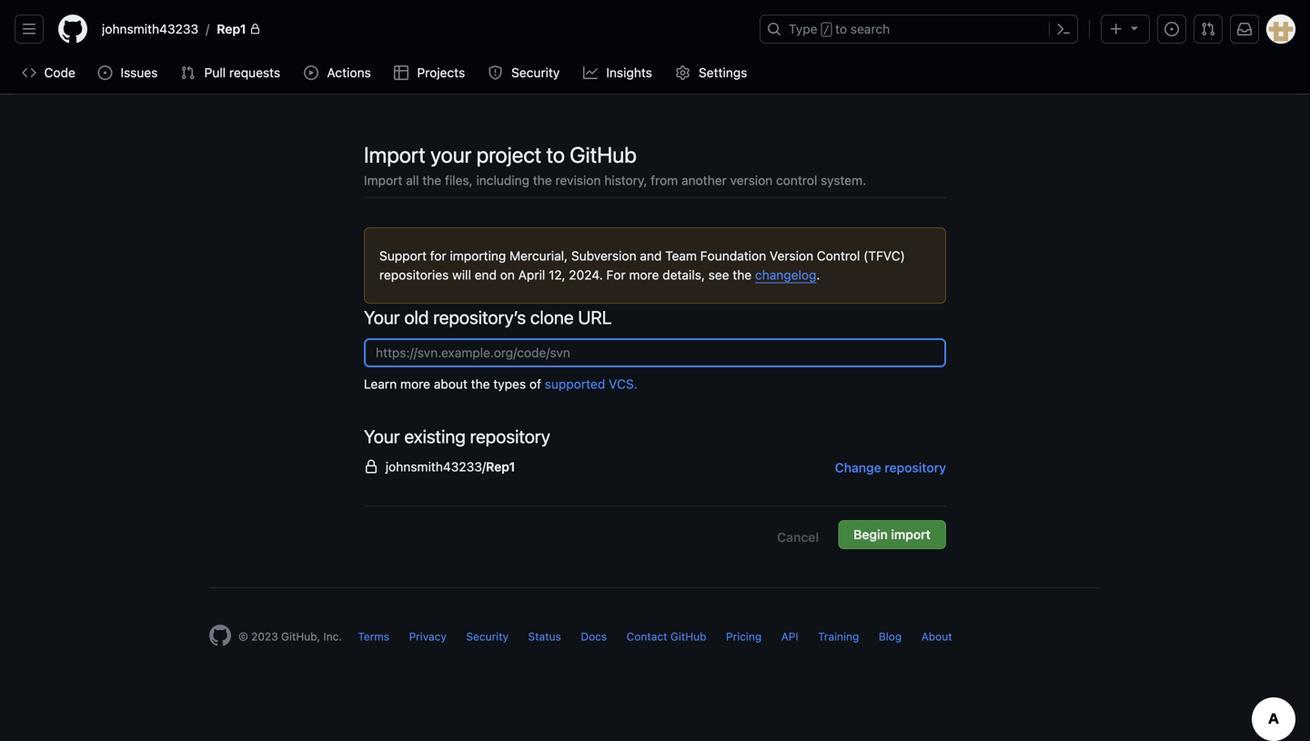Task type: locate. For each thing, give the bounding box(es) containing it.
repository
[[470, 426, 551, 447], [885, 461, 947, 476]]

table image
[[394, 66, 409, 80]]

homepage image
[[58, 15, 87, 44], [209, 625, 231, 647]]

your left old
[[364, 307, 400, 328]]

mercurial,
[[510, 249, 568, 264]]

1 horizontal spatial /
[[824, 24, 830, 36]]

to left the search
[[836, 21, 848, 36]]

command palette image
[[1057, 22, 1072, 36]]

issue opened image inside issues link
[[98, 66, 112, 80]]

1 vertical spatial your
[[364, 426, 400, 447]]

repository right change
[[885, 461, 947, 476]]

and
[[640, 249, 662, 264]]

0 vertical spatial your
[[364, 307, 400, 328]]

0 vertical spatial repository
[[470, 426, 551, 447]]

play image
[[304, 66, 319, 80]]

begin
[[854, 528, 888, 543]]

/
[[206, 21, 210, 36], [824, 24, 830, 36]]

1 import from the top
[[364, 142, 426, 168]]

security left status link
[[466, 631, 509, 644]]

repository's
[[434, 307, 526, 328]]

1 horizontal spatial issue opened image
[[1165, 22, 1180, 36]]

0 vertical spatial import
[[364, 142, 426, 168]]

status link
[[529, 631, 562, 644]]

1 horizontal spatial security
[[512, 65, 560, 80]]

homepage image up code
[[58, 15, 87, 44]]

list containing johnsmith43233 /
[[95, 15, 749, 44]]

security link left status link
[[466, 631, 509, 644]]

existing
[[405, 426, 466, 447]]

johnsmith43233/ rep1
[[382, 460, 516, 475]]

security link
[[481, 59, 569, 86], [466, 631, 509, 644]]

github up history,
[[570, 142, 637, 168]]

pricing link
[[727, 631, 762, 644]]

your
[[431, 142, 472, 168]]

pull requests link
[[173, 59, 290, 86]]

insights
[[607, 65, 653, 80]]

security link left graph image
[[481, 59, 569, 86]]

security right shield icon
[[512, 65, 560, 80]]

import up all
[[364, 142, 426, 168]]

2 your from the top
[[364, 426, 400, 447]]

the right all
[[423, 173, 442, 188]]

issues link
[[90, 59, 166, 86]]

triangle down image
[[1128, 20, 1143, 35]]

0 horizontal spatial issue opened image
[[98, 66, 112, 80]]

1 vertical spatial repository
[[885, 461, 947, 476]]

2023
[[251, 631, 278, 644]]

learn
[[364, 377, 397, 392]]

1 vertical spatial issue opened image
[[98, 66, 112, 80]]

0 vertical spatial homepage image
[[58, 15, 87, 44]]

to
[[836, 21, 848, 36], [547, 142, 565, 168]]

vcs.
[[609, 377, 638, 392]]

settings link
[[669, 59, 756, 86]]

1 vertical spatial github
[[671, 631, 707, 644]]

1 horizontal spatial to
[[836, 21, 848, 36]]

0 vertical spatial rep1
[[217, 21, 246, 36]]

johnsmith43233
[[102, 21, 199, 36]]

subversion
[[572, 249, 637, 264]]

graph image
[[583, 66, 598, 80]]

insights link
[[576, 59, 661, 86]]

type / to search
[[789, 21, 891, 36]]

system.
[[821, 173, 867, 188]]

api link
[[782, 631, 799, 644]]

1 your from the top
[[364, 307, 400, 328]]

to up revision
[[547, 142, 565, 168]]

list
[[95, 15, 749, 44]]

1 vertical spatial import
[[364, 173, 403, 188]]

change repository
[[836, 461, 947, 476]]

your old repository's clone url
[[364, 307, 612, 328]]

0 vertical spatial security
[[512, 65, 560, 80]]

1 horizontal spatial repository
[[885, 461, 947, 476]]

types
[[494, 377, 526, 392]]

0 horizontal spatial security
[[466, 631, 509, 644]]

clone
[[531, 307, 574, 328]]

the down foundation
[[733, 268, 752, 283]]

team
[[666, 249, 697, 264]]

the
[[423, 173, 442, 188], [533, 173, 552, 188], [733, 268, 752, 283], [471, 377, 490, 392]]

0 horizontal spatial to
[[547, 142, 565, 168]]

terms
[[358, 631, 390, 644]]

/ inside johnsmith43233 /
[[206, 21, 210, 36]]

rep1 down the your existing repository on the left
[[486, 460, 516, 475]]

issue opened image for git pull request image
[[98, 66, 112, 80]]

1 vertical spatial more
[[401, 377, 431, 392]]

0 vertical spatial issue opened image
[[1165, 22, 1180, 36]]

gear image
[[676, 66, 691, 80]]

see
[[709, 268, 730, 283]]

1 vertical spatial homepage image
[[209, 625, 231, 647]]

1 horizontal spatial rep1
[[486, 460, 516, 475]]

rep1
[[217, 21, 246, 36], [486, 460, 516, 475]]

docs
[[581, 631, 607, 644]]

cancel button
[[763, 524, 834, 552]]

change repository link
[[836, 458, 947, 479]]

0 vertical spatial github
[[570, 142, 637, 168]]

more right the learn
[[401, 377, 431, 392]]

privacy
[[409, 631, 447, 644]]

0 vertical spatial more
[[629, 268, 660, 283]]

issue opened image
[[1165, 22, 1180, 36], [98, 66, 112, 80]]

support
[[380, 249, 427, 264]]

johnsmith43233 /
[[102, 21, 210, 36]]

repository inside "change repository" link
[[885, 461, 947, 476]]

12,
[[549, 268, 566, 283]]

issue opened image left git pull request icon
[[1165, 22, 1180, 36]]

repository down the types
[[470, 426, 551, 447]]

for
[[430, 249, 447, 264]]

blog link
[[879, 631, 902, 644]]

api
[[782, 631, 799, 644]]

rep1 left lock image on the left of page
[[217, 21, 246, 36]]

© 2023 github, inc.
[[239, 631, 342, 644]]

your for your existing repository
[[364, 426, 400, 447]]

docs link
[[581, 631, 607, 644]]

/ up pull
[[206, 21, 210, 36]]

0 horizontal spatial github
[[570, 142, 637, 168]]

your existing repository
[[364, 426, 551, 447]]

/ right type
[[824, 24, 830, 36]]

more
[[629, 268, 660, 283], [401, 377, 431, 392]]

about
[[922, 631, 953, 644]]

1 vertical spatial to
[[547, 142, 565, 168]]

your up lock icon
[[364, 426, 400, 447]]

1 horizontal spatial homepage image
[[209, 625, 231, 647]]

import left all
[[364, 173, 403, 188]]

github inside import your project to github import all the files, including the revision history, from another version control system.
[[570, 142, 637, 168]]

from
[[651, 173, 678, 188]]

0 horizontal spatial rep1
[[217, 21, 246, 36]]

1 horizontal spatial more
[[629, 268, 660, 283]]

homepage image left the ©
[[209, 625, 231, 647]]

1 horizontal spatial github
[[671, 631, 707, 644]]

more down and
[[629, 268, 660, 283]]

github right contact
[[671, 631, 707, 644]]

import
[[364, 142, 426, 168], [364, 173, 403, 188]]

1 vertical spatial security
[[466, 631, 509, 644]]

rep1 inside list
[[217, 21, 246, 36]]

code image
[[22, 66, 36, 80]]

search
[[851, 21, 891, 36]]

version
[[731, 173, 773, 188]]

your
[[364, 307, 400, 328], [364, 426, 400, 447]]

issue opened image left issues
[[98, 66, 112, 80]]

/ inside the type / to search
[[824, 24, 830, 36]]

the inside the support for importing mercurial, subversion and team foundation version control (tfvc) repositories will end     on april 12, 2024. for more details, see the
[[733, 268, 752, 283]]

0 horizontal spatial /
[[206, 21, 210, 36]]

about
[[434, 377, 468, 392]]

details,
[[663, 268, 705, 283]]

security
[[512, 65, 560, 80], [466, 631, 509, 644]]



Task type: vqa. For each thing, say whether or not it's contained in the screenshot.
@bigskysoftware profile image
no



Task type: describe. For each thing, give the bounding box(es) containing it.
april
[[519, 268, 546, 283]]

rep1 link
[[210, 15, 268, 44]]

code link
[[15, 59, 83, 86]]

the left revision
[[533, 173, 552, 188]]

changelog link
[[756, 268, 817, 283]]

files,
[[445, 173, 473, 188]]

including
[[477, 173, 530, 188]]

on
[[500, 268, 515, 283]]

2024.
[[569, 268, 603, 283]]

requests
[[229, 65, 280, 80]]

contact github
[[627, 631, 707, 644]]

0 horizontal spatial more
[[401, 377, 431, 392]]

project
[[477, 142, 542, 168]]

training
[[819, 631, 860, 644]]

git pull request image
[[181, 66, 195, 80]]

end
[[475, 268, 497, 283]]

git pull request image
[[1202, 22, 1216, 36]]

more inside the support for importing mercurial, subversion and team foundation version control (tfvc) repositories will end     on april 12, 2024. for more details, see the
[[629, 268, 660, 283]]

/ for type
[[824, 24, 830, 36]]

pull requests
[[204, 65, 280, 80]]

notifications image
[[1238, 22, 1253, 36]]

issues
[[121, 65, 158, 80]]

issue opened image for git pull request icon
[[1165, 22, 1180, 36]]

projects link
[[387, 59, 474, 86]]

inc.
[[324, 631, 342, 644]]

revision
[[556, 173, 601, 188]]

0 horizontal spatial homepage image
[[58, 15, 87, 44]]

johnsmith43233/
[[386, 460, 486, 475]]

cancel
[[778, 530, 820, 545]]

old
[[405, 307, 429, 328]]

repositories
[[380, 268, 449, 283]]

support for importing mercurial, subversion and team foundation version control (tfvc) repositories will end     on april 12, 2024. for more details, see the
[[380, 249, 906, 283]]

begin import button
[[839, 521, 947, 550]]

learn more about the types of supported vcs.
[[364, 377, 638, 392]]

0 horizontal spatial repository
[[470, 426, 551, 447]]

0 vertical spatial to
[[836, 21, 848, 36]]

the left the types
[[471, 377, 490, 392]]

control
[[777, 173, 818, 188]]

contact github link
[[627, 631, 707, 644]]

foundation
[[701, 249, 767, 264]]

supported
[[545, 377, 606, 392]]

actions link
[[297, 59, 380, 86]]

to inside import your project to github import all the files, including the revision history, from another version control system.
[[547, 142, 565, 168]]

lock image
[[364, 460, 379, 475]]

history,
[[605, 173, 648, 188]]

control
[[817, 249, 861, 264]]

2 import from the top
[[364, 173, 403, 188]]

import
[[892, 528, 931, 543]]

projects
[[417, 65, 465, 80]]

changelog .
[[756, 268, 821, 283]]

url
[[578, 307, 612, 328]]

type
[[789, 21, 818, 36]]

version
[[770, 249, 814, 264]]

begin import
[[854, 528, 931, 543]]

actions
[[327, 65, 371, 80]]

.
[[817, 268, 821, 283]]

status
[[529, 631, 562, 644]]

shield image
[[489, 66, 503, 80]]

all
[[406, 173, 419, 188]]

import your project to github import all the files, including the revision history, from another version control system.
[[364, 142, 867, 188]]

/ for johnsmith43233
[[206, 21, 210, 36]]

1 vertical spatial rep1
[[486, 460, 516, 475]]

will
[[453, 268, 471, 283]]

your for your old repository's clone url
[[364, 307, 400, 328]]

another
[[682, 173, 727, 188]]

johnsmith43233 link
[[95, 15, 206, 44]]

0 vertical spatial security link
[[481, 59, 569, 86]]

terms link
[[358, 631, 390, 644]]

pricing
[[727, 631, 762, 644]]

of
[[530, 377, 542, 392]]

privacy link
[[409, 631, 447, 644]]

change
[[836, 461, 882, 476]]

for
[[607, 268, 626, 283]]

supported vcs. button
[[545, 375, 638, 394]]

training link
[[819, 631, 860, 644]]

1 vertical spatial security link
[[466, 631, 509, 644]]

about link
[[922, 631, 953, 644]]

code
[[44, 65, 75, 80]]

blog
[[879, 631, 902, 644]]

settings
[[699, 65, 748, 80]]

(tfvc)
[[864, 249, 906, 264]]

lock image
[[250, 24, 261, 35]]

importing
[[450, 249, 506, 264]]

plus image
[[1110, 22, 1124, 36]]

Your old repository's clone URL url field
[[364, 339, 947, 368]]

github,
[[281, 631, 321, 644]]



